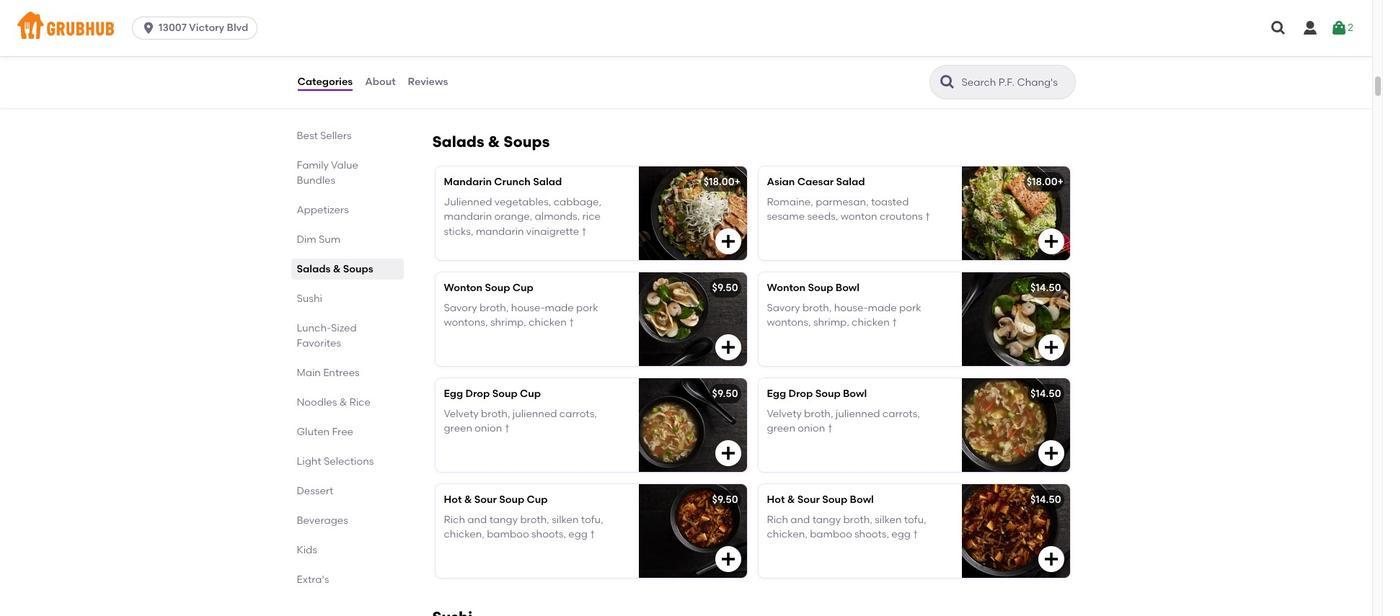 Task type: locate. For each thing, give the bounding box(es) containing it.
0 horizontal spatial made
[[545, 302, 574, 315]]

calories inside crispy rolls stuffed with julienned veggies, sweet chili dipping sauce calories listed are per piece
[[767, 68, 808, 80]]

1 chicken from the left
[[529, 317, 567, 329]]

salads
[[433, 133, 485, 151], [297, 263, 331, 276]]

0 horizontal spatial shrimp,
[[491, 317, 527, 329]]

1 horizontal spatial piece
[[876, 68, 904, 80]]

$18.00 for julienned vegetables, cabbage, mandarin orange, almonds, rice sticks, mandarin vinaigrette †
[[704, 176, 735, 188]]

sellers
[[320, 130, 352, 142]]

piece
[[553, 68, 580, 80], [876, 68, 904, 80]]

bamboo for cup
[[487, 529, 529, 541]]

1 horizontal spatial silken
[[875, 515, 902, 527]]

1 house- from the left
[[511, 302, 545, 315]]

2 savory from the left
[[767, 302, 801, 315]]

0 horizontal spatial $18.00 +
[[704, 176, 741, 188]]

0 vertical spatial soups
[[504, 133, 550, 151]]

1 $18.00 + from the left
[[704, 176, 741, 188]]

1 velvety broth, julienned carrots, green onion † from the left
[[444, 408, 597, 435]]

0 horizontal spatial drop
[[466, 388, 490, 400]]

shoots, down hot & sour soup cup
[[532, 529, 566, 541]]

0 horizontal spatial tangy
[[490, 515, 518, 527]]

are
[[515, 68, 532, 80], [839, 68, 855, 80]]

1 $9.50 from the top
[[713, 282, 738, 294]]

rolls
[[801, 38, 820, 51]]

3 $9.50 from the top
[[713, 494, 738, 506]]

onion for bowl
[[798, 423, 826, 435]]

$14.50 for savory broth, house-made pork wontons, shrimp, chicken †
[[1031, 282, 1062, 294]]

per inside crispy rolls stuffed with julienned veggies, sweet chili dipping sauce calories listed are per piece
[[857, 68, 874, 80]]

wontons, for wonton soup bowl
[[767, 317, 811, 329]]

1 velvety from the left
[[444, 408, 479, 421]]

lunch-
[[297, 323, 331, 335]]

2 piece from the left
[[876, 68, 904, 80]]

2 vertical spatial $14.50
[[1031, 494, 1062, 506]]

1 are from the left
[[515, 68, 532, 80]]

onion down egg drop soup cup
[[475, 423, 502, 435]]

wontons, for wonton soup cup
[[444, 317, 488, 329]]

chicken, down hot & sour soup bowl
[[767, 529, 808, 541]]

broth, down egg drop soup bowl
[[805, 408, 834, 421]]

about button
[[364, 56, 397, 108]]

0 horizontal spatial onion
[[475, 423, 502, 435]]

bowl
[[836, 282, 860, 294], [843, 388, 867, 400], [850, 494, 874, 506]]

sauce inside crispy rolls stuffed with julienned veggies, sweet chili dipping sauce calories listed are per piece
[[903, 53, 933, 65]]

0 horizontal spatial chicken,
[[444, 529, 485, 541]]

0 horizontal spatial bamboo
[[487, 529, 529, 541]]

1 rich from the left
[[444, 515, 465, 527]]

categories button
[[297, 56, 354, 108]]

0 horizontal spatial rich
[[444, 515, 465, 527]]

tangy for cup
[[490, 515, 518, 527]]

broth, down egg drop soup cup
[[481, 408, 510, 421]]

2 hot from the left
[[767, 494, 785, 506]]

$18.00 for romaine, parmesan, toasted sesame seeds, wonton croutons †
[[1027, 176, 1058, 188]]

rich down hot & sour soup bowl
[[767, 515, 789, 527]]

svg image for wonton soup cup
[[720, 339, 737, 356]]

green down egg drop soup cup
[[444, 423, 473, 435]]

listed
[[487, 68, 513, 80], [810, 68, 836, 80]]

1 wonton from the left
[[444, 282, 483, 294]]

broth,
[[480, 302, 509, 315], [803, 302, 832, 315], [481, 408, 510, 421], [805, 408, 834, 421], [521, 515, 550, 527], [844, 515, 873, 527]]

1 carrots, from the left
[[560, 408, 597, 421]]

cup
[[513, 282, 534, 294], [520, 388, 541, 400], [527, 494, 548, 506]]

calories down creamy
[[444, 68, 485, 80]]

made
[[545, 302, 574, 315], [868, 302, 897, 315]]

0 vertical spatial $14.50
[[1031, 282, 1062, 294]]

are down chili
[[839, 68, 855, 80]]

calories inside 'creamy crab filling, bell pepper, green onion, spicy plum sauce calories listed are per piece'
[[444, 68, 485, 80]]

egg
[[569, 529, 588, 541], [892, 529, 911, 541]]

made for wonton soup cup
[[545, 302, 574, 315]]

2 tangy from the left
[[813, 515, 841, 527]]

house- for wonton soup bowl
[[835, 302, 868, 315]]

0 vertical spatial $9.50
[[713, 282, 738, 294]]

per inside 'creamy crab filling, bell pepper, green onion, spicy plum sauce calories listed are per piece'
[[534, 68, 551, 80]]

2 savory broth, house-made pork wontons, shrimp, chicken † from the left
[[767, 302, 922, 329]]

1 horizontal spatial onion
[[798, 423, 826, 435]]

1 horizontal spatial $18.00 +
[[1027, 176, 1064, 188]]

1 listed from the left
[[487, 68, 513, 80]]

house- down wonton soup cup
[[511, 302, 545, 315]]

1 shrimp, from the left
[[491, 317, 527, 329]]

2 $9.50 from the top
[[713, 388, 738, 400]]

bamboo down hot & sour soup bowl
[[810, 529, 853, 541]]

svg image for asian caesar salad
[[1043, 233, 1060, 250]]

sticks,
[[444, 226, 474, 238]]

2 vertical spatial bowl
[[850, 494, 874, 506]]

rich and tangy broth, silken tofu, chicken, bamboo shoots, egg † down hot & sour soup bowl
[[767, 515, 927, 541]]

1 horizontal spatial made
[[868, 302, 897, 315]]

egg
[[444, 388, 463, 400], [767, 388, 787, 400]]

1 horizontal spatial bamboo
[[810, 529, 853, 541]]

1 horizontal spatial salads
[[433, 133, 485, 151]]

piece for plum
[[553, 68, 580, 80]]

1 sauce from the left
[[562, 53, 592, 65]]

tangy
[[490, 515, 518, 527], [813, 515, 841, 527]]

chicken,
[[444, 529, 485, 541], [767, 529, 808, 541]]

shrimp, down wonton soup bowl
[[814, 317, 850, 329]]

chicken down wonton soup cup
[[529, 317, 567, 329]]

1 wontons, from the left
[[444, 317, 488, 329]]

chicken for cup
[[529, 317, 567, 329]]

egg for egg drop soup bowl
[[767, 388, 787, 400]]

2 velvety from the left
[[767, 408, 802, 421]]

0 horizontal spatial egg
[[444, 388, 463, 400]]

2 $14.50 from the top
[[1031, 388, 1062, 400]]

broth, for wonton soup cup
[[480, 302, 509, 315]]

wonton
[[444, 282, 483, 294], [767, 282, 806, 294]]

1 horizontal spatial carrots,
[[883, 408, 921, 421]]

egg for bowl
[[892, 529, 911, 541]]

0 horizontal spatial +
[[735, 176, 741, 188]]

2 $18.00 + from the left
[[1027, 176, 1064, 188]]

and down hot & sour soup bowl
[[791, 515, 810, 527]]

1 vertical spatial $9.50
[[713, 388, 738, 400]]

0 horizontal spatial salad
[[533, 176, 562, 188]]

1 horizontal spatial shoots,
[[855, 529, 890, 541]]

0 horizontal spatial salads
[[297, 263, 331, 276]]

silken for hot & sour soup cup
[[552, 515, 579, 527]]

savory for wonton soup cup
[[444, 302, 477, 315]]

savory broth, house-made pork wontons, shrimp, chicken † down wonton soup bowl
[[767, 302, 922, 329]]

savory down wonton soup cup
[[444, 302, 477, 315]]

extra's
[[297, 574, 329, 587]]

$18.00 +
[[704, 176, 741, 188], [1027, 176, 1064, 188]]

1 horizontal spatial chicken
[[852, 317, 890, 329]]

2 drop from the left
[[789, 388, 813, 400]]

shrimp,
[[491, 317, 527, 329], [814, 317, 850, 329]]

crunch
[[494, 176, 531, 188]]

chicken down wonton soup bowl
[[852, 317, 890, 329]]

chicken, down hot & sour soup cup
[[444, 529, 485, 541]]

are down the spicy
[[515, 68, 532, 80]]

salads & soups down sum
[[297, 263, 374, 276]]

2 rich from the left
[[767, 515, 789, 527]]

selections
[[324, 456, 374, 468]]

0 horizontal spatial carrots,
[[560, 408, 597, 421]]

1 vertical spatial bowl
[[843, 388, 867, 400]]

broth, down hot & sour soup cup
[[521, 515, 550, 527]]

2 house- from the left
[[835, 302, 868, 315]]

egg drop soup bowl
[[767, 388, 867, 400]]

1 horizontal spatial listed
[[810, 68, 836, 80]]

2 per from the left
[[857, 68, 874, 80]]

1 horizontal spatial house-
[[835, 302, 868, 315]]

1 horizontal spatial and
[[791, 515, 810, 527]]

2 + from the left
[[1058, 176, 1064, 188]]

1 horizontal spatial tangy
[[813, 515, 841, 527]]

calories down the veggies, on the right of page
[[767, 68, 808, 80]]

julienned down egg drop soup bowl
[[836, 408, 881, 421]]

1 savory broth, house-made pork wontons, shrimp, chicken † from the left
[[444, 302, 599, 329]]

2 bamboo from the left
[[810, 529, 853, 541]]

sauce inside 'creamy crab filling, bell pepper, green onion, spicy plum sauce calories listed are per piece'
[[562, 53, 592, 65]]

julienned up dipping
[[882, 38, 927, 51]]

dipping
[[863, 53, 901, 65]]

1 bamboo from the left
[[487, 529, 529, 541]]

mandarin down julienned
[[444, 211, 492, 223]]

1 horizontal spatial tofu,
[[905, 515, 927, 527]]

1 horizontal spatial shrimp,
[[814, 317, 850, 329]]

velvety down egg drop soup bowl
[[767, 408, 802, 421]]

rich and tangy broth, silken tofu, chicken, bamboo shoots, egg † down hot & sour soup cup
[[444, 515, 604, 541]]

rich down hot & sour soup cup
[[444, 515, 465, 527]]

sauce
[[562, 53, 592, 65], [903, 53, 933, 65]]

piece down plum on the top
[[553, 68, 580, 80]]

gluten
[[297, 426, 330, 439]]

0 horizontal spatial wontons,
[[444, 317, 488, 329]]

1 tangy from the left
[[490, 515, 518, 527]]

chicken for bowl
[[852, 317, 890, 329]]

wonton soup cup
[[444, 282, 534, 294]]

listed inside crispy rolls stuffed with julienned veggies, sweet chili dipping sauce calories listed are per piece
[[810, 68, 836, 80]]

1 horizontal spatial velvety
[[767, 408, 802, 421]]

1 onion from the left
[[475, 423, 502, 435]]

2 chicken from the left
[[852, 317, 890, 329]]

listed inside 'creamy crab filling, bell pepper, green onion, spicy plum sauce calories listed are per piece'
[[487, 68, 513, 80]]

2 listed from the left
[[810, 68, 836, 80]]

1 salad from the left
[[533, 176, 562, 188]]

1 calories from the left
[[444, 68, 485, 80]]

plum
[[535, 53, 560, 65]]

1 per from the left
[[534, 68, 551, 80]]

0 horizontal spatial piece
[[553, 68, 580, 80]]

0 horizontal spatial and
[[468, 515, 487, 527]]

house- down wonton soup bowl
[[835, 302, 868, 315]]

piece inside crispy rolls stuffed with julienned veggies, sweet chili dipping sauce calories listed are per piece
[[876, 68, 904, 80]]

1 horizontal spatial soups
[[504, 133, 550, 151]]

2 horizontal spatial julienned
[[882, 38, 927, 51]]

1 horizontal spatial calories
[[767, 68, 808, 80]]

2 velvety broth, julienned carrots, green onion † from the left
[[767, 408, 921, 435]]

2 and from the left
[[791, 515, 810, 527]]

$18.00
[[704, 176, 735, 188], [1027, 176, 1058, 188]]

broth, for egg drop soup bowl
[[805, 408, 834, 421]]

free
[[332, 426, 354, 439]]

1 horizontal spatial savory
[[767, 302, 801, 315]]

Search P.F. Chang's search field
[[961, 76, 1071, 89]]

wontons, down wonton soup cup
[[444, 317, 488, 329]]

egg drop soup cup
[[444, 388, 541, 400]]

savory broth, house-made pork wontons, shrimp, chicken † down wonton soup cup
[[444, 302, 599, 329]]

0 horizontal spatial per
[[534, 68, 551, 80]]

listed down onion, at the left top of page
[[487, 68, 513, 80]]

† inside romaine, parmesan, toasted sesame seeds, wonton croutons †
[[926, 211, 931, 223]]

wonton down sticks,
[[444, 282, 483, 294]]

mandarin
[[444, 176, 492, 188]]

1 egg from the left
[[444, 388, 463, 400]]

1 horizontal spatial hot
[[767, 494, 785, 506]]

julienned down egg drop soup cup
[[513, 408, 557, 421]]

savory broth, house-made pork wontons, shrimp, chicken † for cup
[[444, 302, 599, 329]]

savory for wonton soup bowl
[[767, 302, 801, 315]]

rich for hot & sour soup cup
[[444, 515, 465, 527]]

1 horizontal spatial per
[[857, 68, 874, 80]]

1 drop from the left
[[466, 388, 490, 400]]

velvety down egg drop soup cup
[[444, 408, 479, 421]]

0 horizontal spatial house-
[[511, 302, 545, 315]]

savory down wonton soup bowl
[[767, 302, 801, 315]]

1 + from the left
[[735, 176, 741, 188]]

asian caesar salad
[[767, 176, 865, 188]]

$9.50 for wonton
[[713, 282, 738, 294]]

1 horizontal spatial sauce
[[903, 53, 933, 65]]

savory broth, house-made pork wontons, shrimp, chicken † for bowl
[[767, 302, 922, 329]]

soups
[[504, 133, 550, 151], [343, 263, 374, 276]]

listed for sweet
[[810, 68, 836, 80]]

salad for asian caesar salad
[[837, 176, 865, 188]]

soups up "crunch"
[[504, 133, 550, 151]]

wontons, down wonton soup bowl
[[767, 317, 811, 329]]

carrots, for egg drop soup cup
[[560, 408, 597, 421]]

1 horizontal spatial rich
[[767, 515, 789, 527]]

2 are from the left
[[839, 68, 855, 80]]

wontons,
[[444, 317, 488, 329], [767, 317, 811, 329]]

2 carrots, from the left
[[883, 408, 921, 421]]

sour for bowl
[[798, 494, 820, 506]]

calories for green
[[444, 68, 485, 80]]

1 horizontal spatial are
[[839, 68, 855, 80]]

2 rich and tangy broth, silken tofu, chicken, bamboo shoots, egg † from the left
[[767, 515, 927, 541]]

per down chili
[[857, 68, 874, 80]]

velvety broth, julienned carrots, green onion † for cup
[[444, 408, 597, 435]]

0 horizontal spatial hot
[[444, 494, 462, 506]]

2 wonton from the left
[[767, 282, 806, 294]]

onion down egg drop soup bowl
[[798, 423, 826, 435]]

1 savory from the left
[[444, 302, 477, 315]]

carrots,
[[560, 408, 597, 421], [883, 408, 921, 421]]

1 chicken, from the left
[[444, 529, 485, 541]]

sauce right dipping
[[903, 53, 933, 65]]

1 horizontal spatial salad
[[837, 176, 865, 188]]

1 horizontal spatial +
[[1058, 176, 1064, 188]]

velvety broth, julienned carrots, green onion †
[[444, 408, 597, 435], [767, 408, 921, 435]]

wonton soup cup image
[[639, 273, 747, 366]]

1 silken from the left
[[552, 515, 579, 527]]

0 horizontal spatial sauce
[[562, 53, 592, 65]]

listed down "sweet"
[[810, 68, 836, 80]]

velvety
[[444, 408, 479, 421], [767, 408, 802, 421]]

0 horizontal spatial wonton
[[444, 282, 483, 294]]

savory
[[444, 302, 477, 315], [767, 302, 801, 315]]

green down creamy
[[444, 53, 473, 65]]

sauce down the pepper,
[[562, 53, 592, 65]]

0 horizontal spatial tofu,
[[581, 515, 604, 527]]

1 horizontal spatial sour
[[798, 494, 820, 506]]

1 made from the left
[[545, 302, 574, 315]]

bamboo
[[487, 529, 529, 541], [810, 529, 853, 541]]

salad up vegetables,
[[533, 176, 562, 188]]

svg image
[[1302, 19, 1320, 37], [1043, 75, 1060, 92], [1043, 233, 1060, 250], [720, 339, 737, 356], [1043, 339, 1060, 356], [720, 445, 737, 462]]

shrimp, down wonton soup cup
[[491, 317, 527, 329]]

mandarin down orange,
[[476, 226, 524, 238]]

2 shoots, from the left
[[855, 529, 890, 541]]

1 horizontal spatial velvety broth, julienned carrots, green onion †
[[767, 408, 921, 435]]

2 egg from the left
[[767, 388, 787, 400]]

1 horizontal spatial salads & soups
[[433, 133, 550, 151]]

2 tofu, from the left
[[905, 515, 927, 527]]

0 horizontal spatial egg
[[569, 529, 588, 541]]

2 pork from the left
[[900, 302, 922, 315]]

0 horizontal spatial velvety broth, julienned carrots, green onion †
[[444, 408, 597, 435]]

salads up sushi
[[297, 263, 331, 276]]

0 horizontal spatial shoots,
[[532, 529, 566, 541]]

salad for mandarin crunch salad
[[533, 176, 562, 188]]

0 horizontal spatial sour
[[475, 494, 497, 506]]

1 horizontal spatial savory broth, house-made pork wontons, shrimp, chicken †
[[767, 302, 922, 329]]

2 $18.00 from the left
[[1027, 176, 1058, 188]]

0 horizontal spatial $18.00
[[704, 176, 735, 188]]

2 salad from the left
[[837, 176, 865, 188]]

1 horizontal spatial $18.00
[[1027, 176, 1058, 188]]

2 egg from the left
[[892, 529, 911, 541]]

1 hot from the left
[[444, 494, 462, 506]]

egg drop soup bowl image
[[962, 379, 1070, 472]]

and down hot & sour soup cup
[[468, 515, 487, 527]]

pork for wonton soup bowl
[[900, 302, 922, 315]]

1 sour from the left
[[475, 494, 497, 506]]

$9.50 for egg
[[713, 388, 738, 400]]

sushi
[[297, 293, 322, 305]]

velvety broth, julienned carrots, green onion † down egg drop soup cup
[[444, 408, 597, 435]]

beverages
[[297, 515, 348, 527]]

dessert
[[297, 486, 334, 498]]

sum
[[319, 234, 341, 246]]

rich and tangy broth, silken tofu, chicken, bamboo shoots, egg † for bowl
[[767, 515, 927, 541]]

broth, down wonton soup cup
[[480, 302, 509, 315]]

1 horizontal spatial pork
[[900, 302, 922, 315]]

1 horizontal spatial wontons,
[[767, 317, 811, 329]]

salads & soups up mandarin crunch salad
[[433, 133, 550, 151]]

1 $14.50 from the top
[[1031, 282, 1062, 294]]

0 horizontal spatial salads & soups
[[297, 263, 374, 276]]

0 vertical spatial cup
[[513, 282, 534, 294]]

0 horizontal spatial are
[[515, 68, 532, 80]]

$9.50 for hot
[[713, 494, 738, 506]]

bundles
[[297, 175, 336, 187]]

salad up parmesan,
[[837, 176, 865, 188]]

2 calories from the left
[[767, 68, 808, 80]]

salads up mandarin
[[433, 133, 485, 151]]

&
[[488, 133, 500, 151], [333, 263, 341, 276], [340, 397, 347, 409], [464, 494, 472, 506], [788, 494, 795, 506]]

piece inside 'creamy crab filling, bell pepper, green onion, spicy plum sauce calories listed are per piece'
[[553, 68, 580, 80]]

1 pork from the left
[[577, 302, 599, 315]]

mandarin crunch salad image
[[639, 167, 747, 260]]

veggies,
[[767, 53, 808, 65]]

1 rich and tangy broth, silken tofu, chicken, bamboo shoots, egg † from the left
[[444, 515, 604, 541]]

onion for cup
[[475, 423, 502, 435]]

wonton down sesame
[[767, 282, 806, 294]]

0 horizontal spatial listed
[[487, 68, 513, 80]]

rich and tangy broth, silken tofu, chicken, bamboo shoots, egg † for cup
[[444, 515, 604, 541]]

soup
[[485, 282, 510, 294], [808, 282, 834, 294], [493, 388, 518, 400], [816, 388, 841, 400], [499, 494, 525, 506], [823, 494, 848, 506]]

0 horizontal spatial julienned
[[513, 408, 557, 421]]

0 horizontal spatial pork
[[577, 302, 599, 315]]

with
[[859, 38, 880, 51]]

0 horizontal spatial calories
[[444, 68, 485, 80]]

kids
[[297, 545, 317, 557]]

1 horizontal spatial wonton
[[767, 282, 806, 294]]

onion
[[475, 423, 502, 435], [798, 423, 826, 435]]

1 vertical spatial mandarin
[[476, 226, 524, 238]]

green
[[444, 53, 473, 65], [444, 423, 473, 435], [767, 423, 796, 435]]

broth, down hot & sour soup bowl
[[844, 515, 873, 527]]

tofu,
[[581, 515, 604, 527], [905, 515, 927, 527]]

0 horizontal spatial savory broth, house-made pork wontons, shrimp, chicken †
[[444, 302, 599, 329]]

tangy down hot & sour soup cup
[[490, 515, 518, 527]]

0 horizontal spatial soups
[[343, 263, 374, 276]]

hot
[[444, 494, 462, 506], [767, 494, 785, 506]]

and for hot & sour soup bowl
[[791, 515, 810, 527]]

tangy down hot & sour soup bowl
[[813, 515, 841, 527]]

0 vertical spatial mandarin
[[444, 211, 492, 223]]

$14.50
[[1031, 282, 1062, 294], [1031, 388, 1062, 400], [1031, 494, 1062, 506]]

0 horizontal spatial silken
[[552, 515, 579, 527]]

2 sour from the left
[[798, 494, 820, 506]]

2 sauce from the left
[[903, 53, 933, 65]]

1 horizontal spatial drop
[[789, 388, 813, 400]]

2 shrimp, from the left
[[814, 317, 850, 329]]

broth, for egg drop soup cup
[[481, 408, 510, 421]]

2 chicken, from the left
[[767, 529, 808, 541]]

piece down dipping
[[876, 68, 904, 80]]

rich
[[444, 515, 465, 527], [767, 515, 789, 527]]

are inside crispy rolls stuffed with julienned veggies, sweet chili dipping sauce calories listed are per piece
[[839, 68, 855, 80]]

0 vertical spatial salads & soups
[[433, 133, 550, 151]]

per down plum on the top
[[534, 68, 551, 80]]

1 $18.00 from the left
[[704, 176, 735, 188]]

broth, for wonton soup bowl
[[803, 302, 832, 315]]

house-
[[511, 302, 545, 315], [835, 302, 868, 315]]

2 silken from the left
[[875, 515, 902, 527]]

2 wontons, from the left
[[767, 317, 811, 329]]

1 horizontal spatial egg
[[892, 529, 911, 541]]

wonton
[[841, 211, 878, 223]]

svg image for egg drop soup cup
[[720, 445, 737, 462]]

1 horizontal spatial egg
[[767, 388, 787, 400]]

1 piece from the left
[[553, 68, 580, 80]]

svg image
[[1271, 19, 1288, 37], [1331, 19, 1349, 37], [141, 21, 156, 35], [720, 233, 737, 250], [1043, 445, 1060, 462], [720, 551, 737, 568], [1043, 551, 1060, 568]]

calories
[[444, 68, 485, 80], [767, 68, 808, 80]]

1 shoots, from the left
[[532, 529, 566, 541]]

0 horizontal spatial rich and tangy broth, silken tofu, chicken, bamboo shoots, egg †
[[444, 515, 604, 541]]

1 horizontal spatial rich and tangy broth, silken tofu, chicken, bamboo shoots, egg †
[[767, 515, 927, 541]]

2 onion from the left
[[798, 423, 826, 435]]

julienned
[[882, 38, 927, 51], [513, 408, 557, 421], [836, 408, 881, 421]]

tangy for bowl
[[813, 515, 841, 527]]

salads & soups
[[433, 133, 550, 151], [297, 263, 374, 276]]

1 egg from the left
[[569, 529, 588, 541]]

13007 victory blvd button
[[132, 17, 264, 40]]

0 horizontal spatial savory
[[444, 302, 477, 315]]

soups up sized
[[343, 263, 374, 276]]

green down egg drop soup bowl
[[767, 423, 796, 435]]

0 horizontal spatial chicken
[[529, 317, 567, 329]]

1 and from the left
[[468, 515, 487, 527]]

0 vertical spatial bowl
[[836, 282, 860, 294]]

green inside 'creamy crab filling, bell pepper, green onion, spicy plum sauce calories listed are per piece'
[[444, 53, 473, 65]]

2 vertical spatial cup
[[527, 494, 548, 506]]

are inside 'creamy crab filling, bell pepper, green onion, spicy plum sauce calories listed are per piece'
[[515, 68, 532, 80]]

hot for hot & sour soup cup
[[444, 494, 462, 506]]

bamboo down hot & sour soup cup
[[487, 529, 529, 541]]

+ for julienned vegetables, cabbage, mandarin orange, almonds, rice sticks, mandarin vinaigrette †
[[735, 176, 741, 188]]

2 made from the left
[[868, 302, 897, 315]]

$18.00 + for romaine, parmesan, toasted sesame seeds, wonton croutons †
[[1027, 176, 1064, 188]]

victory
[[189, 22, 225, 34]]

1 horizontal spatial chicken,
[[767, 529, 808, 541]]

3 $14.50 from the top
[[1031, 494, 1062, 506]]

2 vertical spatial $9.50
[[713, 494, 738, 506]]

broth, down wonton soup bowl
[[803, 302, 832, 315]]

shoots, down hot & sour soup bowl
[[855, 529, 890, 541]]

0 horizontal spatial velvety
[[444, 408, 479, 421]]

1 horizontal spatial julienned
[[836, 408, 881, 421]]

1 tofu, from the left
[[581, 515, 604, 527]]

velvety broth, julienned carrots, green onion † down egg drop soup bowl
[[767, 408, 921, 435]]

filling,
[[511, 38, 540, 51]]



Task type: describe. For each thing, give the bounding box(es) containing it.
$18.00 + for julienned vegetables, cabbage, mandarin orange, almonds, rice sticks, mandarin vinaigrette †
[[704, 176, 741, 188]]

light
[[297, 456, 322, 468]]

hot & sour soup bowl
[[767, 494, 874, 506]]

caesar
[[798, 176, 834, 188]]

piece for dipping
[[876, 68, 904, 80]]

hot & sour soup cup
[[444, 494, 548, 506]]

wonton soup bowl image
[[962, 273, 1070, 366]]

13007 victory blvd
[[159, 22, 248, 34]]

almonds,
[[535, 211, 580, 223]]

toasted
[[872, 196, 909, 209]]

about
[[365, 76, 396, 88]]

spicy
[[507, 53, 533, 65]]

1 vertical spatial salads & soups
[[297, 263, 374, 276]]

creamy crab filling, bell pepper, green onion, spicy plum sauce calories listed are per piece button
[[435, 9, 747, 102]]

seeds,
[[808, 211, 839, 223]]

velvety broth, julienned carrots, green onion † for bowl
[[767, 408, 921, 435]]

$14.50 for velvety broth, julienned carrots, green onion †
[[1031, 388, 1062, 400]]

per for plum
[[534, 68, 551, 80]]

hot & sour soup cup image
[[639, 485, 747, 579]]

silken for hot & sour soup bowl
[[875, 515, 902, 527]]

egg drop soup cup image
[[639, 379, 747, 472]]

svg image inside 13007 victory blvd button
[[141, 21, 156, 35]]

† inside julienned vegetables, cabbage, mandarin orange, almonds, rice sticks, mandarin vinaigrette †
[[582, 226, 587, 238]]

tofu, for hot & sour soup cup
[[581, 515, 604, 527]]

orange,
[[495, 211, 533, 223]]

crab
[[486, 38, 509, 51]]

rice
[[350, 397, 371, 409]]

$14.50 for rich and tangy broth, silken tofu, chicken, bamboo shoots, egg †
[[1031, 494, 1062, 506]]

appetizers
[[297, 204, 349, 216]]

chicken, for hot & sour soup bowl
[[767, 529, 808, 541]]

svg image inside 2 button
[[1331, 19, 1349, 37]]

green for egg drop soup bowl
[[767, 423, 796, 435]]

onion,
[[475, 53, 505, 65]]

lunch-sized favorites
[[297, 323, 357, 350]]

main entrees
[[297, 367, 360, 380]]

mandarin crunch salad
[[444, 176, 562, 188]]

family value bundles
[[297, 159, 358, 187]]

drop for egg drop soup bowl
[[789, 388, 813, 400]]

wonton soup bowl
[[767, 282, 860, 294]]

egg for cup
[[569, 529, 588, 541]]

chili
[[841, 53, 861, 65]]

sesame
[[767, 211, 805, 223]]

light selections
[[297, 456, 374, 468]]

pork for wonton soup cup
[[577, 302, 599, 315]]

hot & sour soup bowl image
[[962, 485, 1070, 579]]

pepper,
[[562, 38, 600, 51]]

value
[[331, 159, 358, 172]]

favorites
[[297, 338, 341, 350]]

search icon image
[[939, 74, 956, 91]]

sauce for julienned
[[903, 53, 933, 65]]

2
[[1349, 22, 1354, 34]]

crispy
[[767, 38, 798, 51]]

julienned vegetables, cabbage, mandarin orange, almonds, rice sticks, mandarin vinaigrette †
[[444, 196, 602, 238]]

shoots, for hot & sour soup cup
[[532, 529, 566, 541]]

shrimp, for bowl
[[814, 317, 850, 329]]

bell
[[542, 38, 560, 51]]

shrimp, for cup
[[491, 317, 527, 329]]

drop for egg drop soup cup
[[466, 388, 490, 400]]

dim sum
[[297, 234, 341, 246]]

main
[[297, 367, 321, 380]]

listed for onion,
[[487, 68, 513, 80]]

vegetable spring rolls | 3 count image
[[962, 9, 1070, 102]]

per for dipping
[[857, 68, 874, 80]]

croutons
[[880, 211, 923, 223]]

chicken, for hot & sour soup cup
[[444, 529, 485, 541]]

crispy rolls stuffed with julienned veggies, sweet chili dipping sauce calories listed are per piece
[[767, 38, 933, 80]]

stuffed
[[823, 38, 857, 51]]

cabbage,
[[554, 196, 602, 209]]

hot for hot & sour soup bowl
[[767, 494, 785, 506]]

dim
[[297, 234, 317, 246]]

parmesan,
[[816, 196, 869, 209]]

egg for egg drop soup cup
[[444, 388, 463, 400]]

made for wonton soup bowl
[[868, 302, 897, 315]]

julienned for egg drop soup bowl
[[836, 408, 881, 421]]

velvety for egg drop soup cup
[[444, 408, 479, 421]]

green for egg drop soup cup
[[444, 423, 473, 435]]

reviews button
[[407, 56, 449, 108]]

best
[[297, 130, 318, 142]]

svg image inside main navigation navigation
[[1302, 19, 1320, 37]]

calories for veggies,
[[767, 68, 808, 80]]

julienned for egg drop soup cup
[[513, 408, 557, 421]]

vinaigrette
[[527, 226, 580, 238]]

reviews
[[408, 76, 448, 88]]

noodles
[[297, 397, 337, 409]]

family
[[297, 159, 329, 172]]

wonton for wonton soup cup
[[444, 282, 483, 294]]

sweet
[[810, 53, 839, 65]]

are for chili
[[839, 68, 855, 80]]

julienned
[[444, 196, 492, 209]]

sized
[[331, 323, 357, 335]]

asian
[[767, 176, 795, 188]]

vegetables,
[[495, 196, 552, 209]]

house- for wonton soup cup
[[511, 302, 545, 315]]

noodles & rice
[[297, 397, 371, 409]]

rich for hot & sour soup bowl
[[767, 515, 789, 527]]

romaine, parmesan, toasted sesame seeds, wonton croutons †
[[767, 196, 931, 223]]

gluten free
[[297, 426, 354, 439]]

+ for romaine, parmesan, toasted sesame seeds, wonton croutons †
[[1058, 176, 1064, 188]]

rice
[[583, 211, 601, 223]]

blvd
[[227, 22, 248, 34]]

velvety for egg drop soup bowl
[[767, 408, 802, 421]]

entrees
[[323, 367, 360, 380]]

julienned inside crispy rolls stuffed with julienned veggies, sweet chili dipping sauce calories listed are per piece
[[882, 38, 927, 51]]

asian caesar salad image
[[962, 167, 1070, 260]]

shoots, for hot & sour soup bowl
[[855, 529, 890, 541]]

best sellers
[[297, 130, 352, 142]]

main navigation navigation
[[0, 0, 1373, 56]]

hand-folded crab wontons | 6 count image
[[639, 9, 747, 102]]

categories
[[298, 76, 353, 88]]

1 vertical spatial cup
[[520, 388, 541, 400]]

2 button
[[1331, 15, 1354, 41]]

1 vertical spatial soups
[[343, 263, 374, 276]]

and for hot & sour soup cup
[[468, 515, 487, 527]]

13007
[[159, 22, 187, 34]]

are for spicy
[[515, 68, 532, 80]]

tofu, for hot & sour soup bowl
[[905, 515, 927, 527]]

svg image for wonton soup bowl
[[1043, 339, 1060, 356]]

wonton for wonton soup bowl
[[767, 282, 806, 294]]

bamboo for bowl
[[810, 529, 853, 541]]

crispy rolls stuffed with julienned veggies, sweet chili dipping sauce calories listed are per piece button
[[759, 9, 1070, 102]]

sauce for pepper,
[[562, 53, 592, 65]]

sour for cup
[[475, 494, 497, 506]]

0 vertical spatial salads
[[433, 133, 485, 151]]

creamy
[[444, 38, 484, 51]]

creamy crab filling, bell pepper, green onion, spicy plum sauce calories listed are per piece
[[444, 38, 600, 80]]

romaine,
[[767, 196, 814, 209]]

carrots, for egg drop soup bowl
[[883, 408, 921, 421]]



Task type: vqa. For each thing, say whether or not it's contained in the screenshot.


